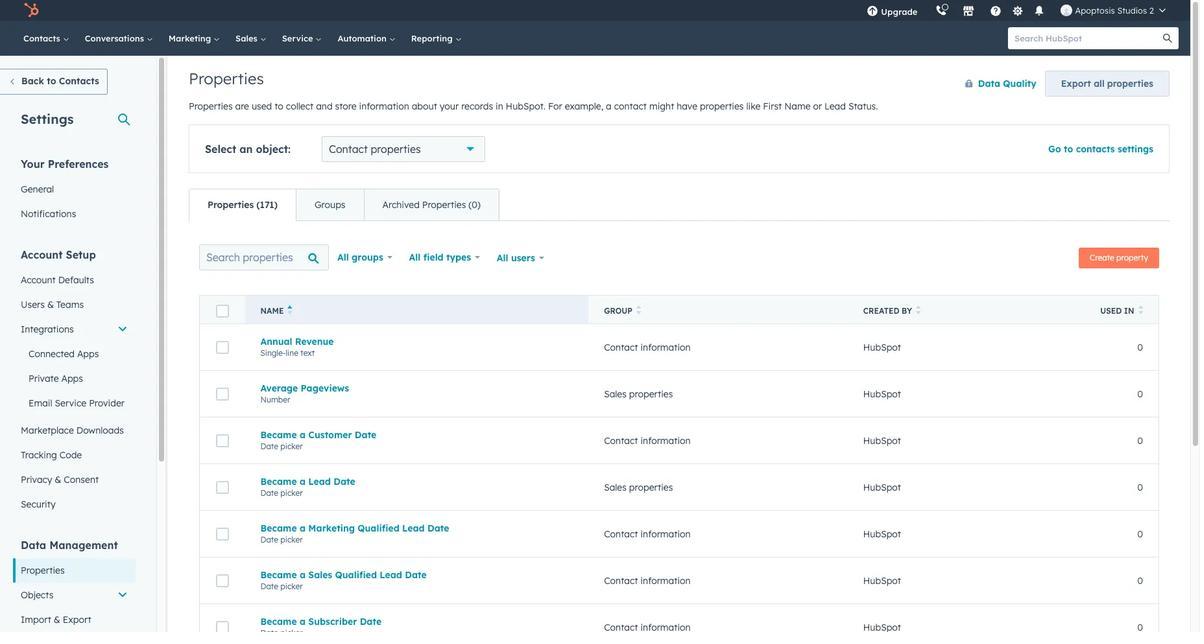 Task type: locate. For each thing, give the bounding box(es) containing it.
to right "back" on the left of page
[[47, 75, 56, 87]]

2 horizontal spatial to
[[1064, 143, 1074, 155]]

all users
[[497, 252, 535, 264]]

all left groups
[[337, 252, 349, 264]]

hubspot for average pageviews
[[864, 388, 902, 400]]

apps
[[77, 349, 99, 360], [61, 373, 83, 385]]

2 picker from the top
[[281, 488, 303, 498]]

contact for became a customer date
[[604, 435, 638, 447]]

preferences
[[48, 158, 109, 171]]

0 horizontal spatial data
[[21, 539, 46, 552]]

users & teams
[[21, 299, 84, 311]]

0 vertical spatial sales properties
[[604, 388, 673, 400]]

became left subscriber
[[261, 616, 297, 628]]

to right go
[[1064, 143, 1074, 155]]

privacy & consent
[[21, 474, 99, 486]]

0 for became a sales qualified lead date
[[1138, 575, 1144, 587]]

account up users
[[21, 275, 56, 286]]

qualified for sales
[[335, 570, 377, 581]]

data for data management
[[21, 539, 46, 552]]

lead inside became a sales qualified lead date date picker
[[380, 570, 402, 581]]

& for teams
[[47, 299, 54, 311]]

1 horizontal spatial data
[[979, 78, 1001, 90]]

2 press to sort. image from the left
[[1139, 306, 1144, 315]]

a left contact
[[606, 101, 612, 112]]

4 contact information from the top
[[604, 575, 691, 587]]

lead inside became a lead date date picker
[[308, 476, 331, 488]]

automation
[[338, 33, 389, 43]]

a up became a subscriber date
[[300, 570, 306, 581]]

contact information for annual revenue
[[604, 342, 691, 353]]

0 horizontal spatial press to sort. element
[[637, 306, 641, 317]]

(0)
[[469, 199, 481, 211]]

lead down became a customer date date picker
[[308, 476, 331, 488]]

a left customer
[[300, 429, 306, 441]]

0 horizontal spatial press to sort. image
[[637, 306, 641, 315]]

properties inside "data management" element
[[21, 565, 65, 577]]

your
[[21, 158, 45, 171]]

ascending sort. press to sort descending. element
[[288, 306, 293, 317]]

0 vertical spatial marketing
[[169, 33, 214, 43]]

contact information for became a marketing qualified lead date
[[604, 529, 691, 540]]

& right import at the left bottom of the page
[[54, 615, 60, 626]]

0 vertical spatial contacts
[[23, 33, 63, 43]]

search image
[[1164, 34, 1173, 43]]

qualified inside became a sales qualified lead date date picker
[[335, 570, 377, 581]]

service inside service link
[[282, 33, 316, 43]]

export left the all
[[1062, 78, 1092, 90]]

lead inside became a marketing qualified lead date date picker
[[402, 523, 425, 534]]

0 for became a lead date
[[1138, 482, 1144, 494]]

email
[[29, 398, 52, 410]]

press to sort. element inside created by button
[[916, 306, 921, 317]]

data inside 'button'
[[979, 78, 1001, 90]]

picker up became a subscriber date
[[281, 582, 303, 592]]

2 contact information from the top
[[604, 435, 691, 447]]

0 vertical spatial to
[[47, 75, 56, 87]]

information for became a customer date
[[641, 435, 691, 447]]

marketplace downloads
[[21, 425, 124, 437]]

Search HubSpot search field
[[1009, 27, 1168, 49]]

press to sort. element inside used in button
[[1139, 306, 1144, 317]]

1 sales properties from the top
[[604, 388, 673, 400]]

sales properties for average pageviews
[[604, 388, 673, 400]]

general
[[21, 184, 54, 195]]

a for became a sales qualified lead date
[[300, 570, 306, 581]]

apps up email service provider link
[[61, 373, 83, 385]]

5 became from the top
[[261, 616, 297, 628]]

press to sort. image right in
[[1139, 306, 1144, 315]]

a inside became a sales qualified lead date date picker
[[300, 570, 306, 581]]

lead up became a sales qualified lead date button
[[402, 523, 425, 534]]

hubspot for annual revenue
[[864, 342, 902, 353]]

properties up objects
[[21, 565, 65, 577]]

picker down became a customer date date picker
[[281, 488, 303, 498]]

and
[[316, 101, 333, 112]]

all left users
[[497, 252, 509, 264]]

users
[[511, 252, 535, 264]]

1 contact information from the top
[[604, 342, 691, 353]]

hubspot for became a sales qualified lead date
[[864, 575, 902, 587]]

5 hubspot from the top
[[864, 529, 902, 540]]

setup
[[66, 249, 96, 262]]

integrations button
[[13, 317, 136, 342]]

5 0 from the top
[[1138, 529, 1144, 540]]

used in button
[[1082, 296, 1159, 324]]

data down security
[[21, 539, 46, 552]]

menu
[[858, 0, 1175, 21]]

became inside became a customer date date picker
[[261, 429, 297, 441]]

provider
[[89, 398, 125, 410]]

became inside became a sales qualified lead date date picker
[[261, 570, 297, 581]]

created by button
[[848, 296, 1082, 324]]

3 became from the top
[[261, 523, 297, 534]]

3 hubspot from the top
[[864, 435, 902, 447]]

0 vertical spatial data
[[979, 78, 1001, 90]]

picker inside became a sales qualified lead date date picker
[[281, 582, 303, 592]]

qualified inside became a marketing qualified lead date date picker
[[358, 523, 400, 534]]

apps up the private apps link
[[77, 349, 99, 360]]

2 hubspot from the top
[[864, 388, 902, 400]]

tab list
[[189, 189, 500, 221]]

press to sort. element right group
[[637, 306, 641, 317]]

account defaults
[[21, 275, 94, 286]]

became down number
[[261, 429, 297, 441]]

name inside button
[[261, 306, 284, 316]]

1 press to sort. image from the left
[[637, 306, 641, 315]]

calling icon image
[[936, 5, 948, 17]]

3 0 from the top
[[1138, 435, 1144, 447]]

became a customer date button
[[261, 429, 573, 441]]

press to sort. element inside group button
[[637, 306, 641, 317]]

to right used
[[275, 101, 284, 112]]

account for account defaults
[[21, 275, 56, 286]]

export all properties button
[[1045, 71, 1170, 97]]

select
[[205, 143, 236, 156]]

4 picker from the top
[[281, 582, 303, 592]]

help image
[[991, 6, 1002, 18]]

2 vertical spatial to
[[1064, 143, 1074, 155]]

a inside became a marketing qualified lead date date picker
[[300, 523, 306, 534]]

conversations
[[85, 33, 147, 43]]

data for data quality
[[979, 78, 1001, 90]]

account up account defaults
[[21, 249, 63, 262]]

1 0 from the top
[[1138, 342, 1144, 353]]

back to contacts
[[21, 75, 99, 87]]

became a lead date button
[[261, 476, 573, 488]]

contact properties
[[329, 143, 421, 156]]

1 vertical spatial contacts
[[59, 75, 99, 87]]

1 horizontal spatial all
[[409, 252, 421, 264]]

tab panel
[[189, 221, 1170, 633]]

marketing
[[169, 33, 214, 43], [308, 523, 355, 534]]

0 for average pageviews
[[1138, 388, 1144, 400]]

& right 'privacy'
[[55, 474, 61, 486]]

service right sales link
[[282, 33, 316, 43]]

became inside became a lead date date picker
[[261, 476, 297, 488]]

a down became a customer date date picker
[[300, 476, 306, 488]]

2 0 from the top
[[1138, 388, 1144, 400]]

to for back
[[47, 75, 56, 87]]

all field types
[[409, 252, 471, 264]]

properties
[[189, 69, 264, 88], [189, 101, 233, 112], [208, 199, 254, 211], [422, 199, 466, 211], [21, 565, 65, 577]]

1 horizontal spatial press to sort. image
[[1139, 306, 1144, 315]]

marketing down became a lead date date picker
[[308, 523, 355, 534]]

press to sort. image right group
[[637, 306, 641, 315]]

users
[[21, 299, 45, 311]]

data left quality
[[979, 78, 1001, 90]]

apps for private apps
[[61, 373, 83, 385]]

conversations link
[[77, 21, 161, 56]]

properties (171) link
[[190, 190, 296, 221]]

0 horizontal spatial export
[[63, 615, 91, 626]]

field
[[424, 252, 444, 264]]

0 vertical spatial export
[[1062, 78, 1092, 90]]

records
[[462, 101, 493, 112]]

users & teams link
[[13, 293, 136, 317]]

press to sort. element right in
[[1139, 306, 1144, 317]]

2 press to sort. element from the left
[[916, 306, 921, 317]]

lead down became a marketing qualified lead date button
[[380, 570, 402, 581]]

became a sales qualified lead date date picker
[[261, 570, 427, 592]]

in
[[496, 101, 503, 112]]

average pageviews number
[[261, 383, 349, 405]]

1 press to sort. element from the left
[[637, 306, 641, 317]]

contacts link
[[16, 21, 77, 56]]

1 vertical spatial qualified
[[335, 570, 377, 581]]

data quality
[[979, 78, 1037, 90]]

data quality button
[[952, 71, 1038, 97]]

1 horizontal spatial service
[[282, 33, 316, 43]]

0 vertical spatial service
[[282, 33, 316, 43]]

security link
[[13, 493, 136, 517]]

group
[[604, 306, 633, 316]]

notifications image
[[1034, 6, 1046, 18]]

1 horizontal spatial press to sort. element
[[916, 306, 921, 317]]

press to sort. element
[[637, 306, 641, 317], [916, 306, 921, 317], [1139, 306, 1144, 317]]

press to sort. element for used in
[[1139, 306, 1144, 317]]

2 account from the top
[[21, 275, 56, 286]]

menu containing apoptosis studios 2
[[858, 0, 1175, 21]]

became up became a subscriber date
[[261, 570, 297, 581]]

service down the private apps link
[[55, 398, 86, 410]]

1 picker from the top
[[281, 442, 303, 451]]

1 horizontal spatial to
[[275, 101, 284, 112]]

became down became a lead date date picker
[[261, 523, 297, 534]]

name left ascending sort. press to sort descending. element
[[261, 306, 284, 316]]

1 vertical spatial export
[[63, 615, 91, 626]]

service inside email service provider link
[[55, 398, 86, 410]]

0 vertical spatial qualified
[[358, 523, 400, 534]]

name left or on the top
[[785, 101, 811, 112]]

a for became a marketing qualified lead date
[[300, 523, 306, 534]]

properties (171)
[[208, 199, 278, 211]]

3 contact information from the top
[[604, 529, 691, 540]]

data management element
[[13, 539, 136, 633]]

press to sort. image inside group button
[[637, 306, 641, 315]]

1 became from the top
[[261, 429, 297, 441]]

a down became a lead date date picker
[[300, 523, 306, 534]]

press to sort. image
[[637, 306, 641, 315], [1139, 306, 1144, 315]]

0 horizontal spatial marketing
[[169, 33, 214, 43]]

3 press to sort. element from the left
[[1139, 306, 1144, 317]]

press to sort. element right by
[[916, 306, 921, 317]]

a inside became a customer date date picker
[[300, 429, 306, 441]]

0 horizontal spatial name
[[261, 306, 284, 316]]

information for became a marketing qualified lead date
[[641, 529, 691, 540]]

0 horizontal spatial all
[[337, 252, 349, 264]]

search button
[[1157, 27, 1179, 49]]

1 vertical spatial data
[[21, 539, 46, 552]]

all inside popup button
[[497, 252, 509, 264]]

hubspot for became a lead date
[[864, 482, 902, 494]]

& right users
[[47, 299, 54, 311]]

hubspot link
[[16, 3, 49, 18]]

became a sales qualified lead date button
[[261, 570, 573, 581]]

0 vertical spatial account
[[21, 249, 63, 262]]

all left field
[[409, 252, 421, 264]]

hubspot for became a marketing qualified lead date
[[864, 529, 902, 540]]

6 0 from the top
[[1138, 575, 1144, 587]]

create
[[1090, 253, 1115, 263]]

4 0 from the top
[[1138, 482, 1144, 494]]

properties left (171) on the left of page
[[208, 199, 254, 211]]

email service provider
[[29, 398, 125, 410]]

number
[[261, 395, 290, 405]]

types
[[446, 252, 471, 264]]

like
[[747, 101, 761, 112]]

2 sales properties from the top
[[604, 482, 673, 494]]

4 hubspot from the top
[[864, 482, 902, 494]]

private apps link
[[13, 367, 136, 391]]

4 became from the top
[[261, 570, 297, 581]]

contact information for became a customer date
[[604, 435, 691, 447]]

became inside became a marketing qualified lead date date picker
[[261, 523, 297, 534]]

go to contacts settings button
[[1049, 143, 1154, 155]]

a for became a customer date
[[300, 429, 306, 441]]

all users button
[[489, 245, 553, 272]]

tab panel containing all groups
[[189, 221, 1170, 633]]

became down became a customer date date picker
[[261, 476, 297, 488]]

hubspot
[[864, 342, 902, 353], [864, 388, 902, 400], [864, 435, 902, 447], [864, 482, 902, 494], [864, 529, 902, 540], [864, 575, 902, 587]]

privacy
[[21, 474, 52, 486]]

picker down became a lead date date picker
[[281, 535, 303, 545]]

marketing left sales link
[[169, 33, 214, 43]]

1 horizontal spatial marketing
[[308, 523, 355, 534]]

contacts right "back" on the left of page
[[59, 75, 99, 87]]

2
[[1150, 5, 1155, 16]]

0 vertical spatial &
[[47, 299, 54, 311]]

marketplace
[[21, 425, 74, 437]]

contact inside popup button
[[329, 143, 368, 156]]

settings
[[21, 111, 74, 127]]

1 vertical spatial to
[[275, 101, 284, 112]]

0 horizontal spatial to
[[47, 75, 56, 87]]

1 vertical spatial sales properties
[[604, 482, 673, 494]]

qualified up became a sales qualified lead date button
[[358, 523, 400, 534]]

2 became from the top
[[261, 476, 297, 488]]

became
[[261, 429, 297, 441], [261, 476, 297, 488], [261, 523, 297, 534], [261, 570, 297, 581], [261, 616, 297, 628]]

1 vertical spatial &
[[55, 474, 61, 486]]

a inside became a lead date date picker
[[300, 476, 306, 488]]

groups link
[[296, 190, 364, 221]]

archived properties (0)
[[383, 199, 481, 211]]

sales
[[236, 33, 260, 43], [604, 388, 627, 400], [604, 482, 627, 494], [308, 570, 332, 581]]

created
[[864, 306, 900, 316]]

menu item
[[927, 0, 930, 21]]

2 vertical spatial &
[[54, 615, 60, 626]]

0 horizontal spatial service
[[55, 398, 86, 410]]

1 vertical spatial apps
[[61, 373, 83, 385]]

1 horizontal spatial name
[[785, 101, 811, 112]]

3 picker from the top
[[281, 535, 303, 545]]

name
[[785, 101, 811, 112], [261, 306, 284, 316]]

6 hubspot from the top
[[864, 575, 902, 587]]

picker up became a lead date date picker
[[281, 442, 303, 451]]

1 vertical spatial marketing
[[308, 523, 355, 534]]

contacts
[[1077, 143, 1115, 155]]

picker inside became a customer date date picker
[[281, 442, 303, 451]]

information for annual revenue
[[641, 342, 691, 353]]

2 horizontal spatial press to sort. element
[[1139, 306, 1144, 317]]

marketplaces button
[[956, 0, 983, 21]]

qualified down became a marketing qualified lead date date picker
[[335, 570, 377, 581]]

contact for became a sales qualified lead date
[[604, 575, 638, 587]]

your
[[440, 101, 459, 112]]

press to sort. image inside used in button
[[1139, 306, 1144, 315]]

Search search field
[[199, 245, 329, 271]]

picker
[[281, 442, 303, 451], [281, 488, 303, 498], [281, 535, 303, 545], [281, 582, 303, 592]]

contacts down the "hubspot" link
[[23, 33, 63, 43]]

0 for became a marketing qualified lead date
[[1138, 529, 1144, 540]]

2 horizontal spatial all
[[497, 252, 509, 264]]

1 hubspot from the top
[[864, 342, 902, 353]]

1 account from the top
[[21, 249, 63, 262]]

date
[[355, 429, 377, 441], [261, 442, 278, 451], [334, 476, 355, 488], [261, 488, 278, 498], [428, 523, 449, 534], [261, 535, 278, 545], [405, 570, 427, 581], [261, 582, 278, 592], [360, 616, 382, 628]]

0 vertical spatial apps
[[77, 349, 99, 360]]

1 vertical spatial name
[[261, 306, 284, 316]]

1 vertical spatial service
[[55, 398, 86, 410]]

average
[[261, 383, 298, 394]]

(171)
[[257, 199, 278, 211]]

revenue
[[295, 336, 334, 348]]

settings image
[[1012, 6, 1024, 17]]

1 vertical spatial account
[[21, 275, 56, 286]]

export down 'objects' button
[[63, 615, 91, 626]]

1 horizontal spatial export
[[1062, 78, 1092, 90]]

& inside "link"
[[54, 615, 60, 626]]



Task type: vqa. For each thing, say whether or not it's contained in the screenshot.


Task type: describe. For each thing, give the bounding box(es) containing it.
collect
[[286, 101, 314, 112]]

groups
[[352, 252, 383, 264]]

have
[[677, 101, 698, 112]]

objects button
[[13, 583, 136, 608]]

qualified for marketing
[[358, 523, 400, 534]]

became a customer date date picker
[[261, 429, 377, 451]]

connected
[[29, 349, 75, 360]]

sales inside became a sales qualified lead date date picker
[[308, 570, 332, 581]]

hubspot for became a customer date
[[864, 435, 902, 447]]

all groups button
[[329, 245, 401, 271]]

press to sort. image
[[916, 306, 921, 315]]

privacy & consent link
[[13, 468, 136, 493]]

contact for annual revenue
[[604, 342, 638, 353]]

sales properties for became a lead date
[[604, 482, 673, 494]]

object:
[[256, 143, 291, 156]]

email service provider link
[[13, 391, 136, 416]]

sales link
[[228, 21, 274, 56]]

group button
[[589, 296, 848, 324]]

account setup element
[[13, 248, 136, 517]]

security
[[21, 499, 56, 511]]

tracking
[[21, 450, 57, 461]]

all for all groups
[[337, 252, 349, 264]]

press to sort. element for group
[[637, 306, 641, 317]]

0 vertical spatial name
[[785, 101, 811, 112]]

first
[[763, 101, 782, 112]]

all field types button
[[401, 245, 489, 271]]

property
[[1117, 253, 1149, 263]]

became a marketing qualified lead date button
[[261, 523, 573, 534]]

properties inside popup button
[[371, 143, 421, 156]]

press to sort. image for group
[[637, 306, 641, 315]]

properties left the are
[[189, 101, 233, 112]]

export inside button
[[1062, 78, 1092, 90]]

in
[[1125, 306, 1135, 316]]

pageviews
[[301, 383, 349, 394]]

notifications button
[[1029, 0, 1051, 21]]

apps for connected apps
[[77, 349, 99, 360]]

back
[[21, 75, 44, 87]]

import & export link
[[13, 608, 136, 633]]

picker inside became a marketing qualified lead date date picker
[[281, 535, 303, 545]]

your preferences
[[21, 158, 109, 171]]

used in
[[1101, 306, 1135, 316]]

contact properties button
[[322, 136, 486, 162]]

became for became a customer date
[[261, 429, 297, 441]]

properties are used to collect and store information about your records in hubspot. for example, a contact might have properties like first name or lead status.
[[189, 101, 878, 112]]

or
[[814, 101, 822, 112]]

0 for annual revenue
[[1138, 342, 1144, 353]]

ascending sort. press to sort descending. image
[[288, 306, 293, 315]]

export inside "link"
[[63, 615, 91, 626]]

all for all users
[[497, 252, 509, 264]]

lead right or on the top
[[825, 101, 846, 112]]

reporting link
[[404, 21, 470, 56]]

customer
[[308, 429, 352, 441]]

single-
[[261, 348, 286, 358]]

all for all field types
[[409, 252, 421, 264]]

became a marketing qualified lead date date picker
[[261, 523, 449, 545]]

about
[[412, 101, 437, 112]]

marketing inside became a marketing qualified lead date date picker
[[308, 523, 355, 534]]

connected apps
[[29, 349, 99, 360]]

properties inside button
[[1108, 78, 1154, 90]]

properties up the are
[[189, 69, 264, 88]]

code
[[60, 450, 82, 461]]

your preferences element
[[13, 157, 136, 227]]

apoptosis studios 2
[[1076, 5, 1155, 16]]

a for became a lead date
[[300, 476, 306, 488]]

tab list containing properties (171)
[[189, 189, 500, 221]]

marketplaces image
[[963, 6, 975, 18]]

groups
[[315, 199, 346, 211]]

became for became a sales qualified lead date
[[261, 570, 297, 581]]

hubspot image
[[23, 3, 39, 18]]

integrations
[[21, 324, 74, 336]]

are
[[235, 101, 249, 112]]

store
[[335, 101, 357, 112]]

became for became a marketing qualified lead date
[[261, 523, 297, 534]]

select an object:
[[205, 143, 291, 156]]

export all properties
[[1062, 78, 1154, 90]]

to for go
[[1064, 143, 1074, 155]]

apoptosis
[[1076, 5, 1116, 16]]

& for consent
[[55, 474, 61, 486]]

notifications
[[21, 208, 76, 220]]

contact for became a marketing qualified lead date
[[604, 529, 638, 540]]

account for account setup
[[21, 249, 63, 262]]

create property
[[1090, 253, 1149, 263]]

press to sort. element for created by
[[916, 306, 921, 317]]

subscriber
[[308, 616, 357, 628]]

tara schultz image
[[1061, 5, 1073, 16]]

annual
[[261, 336, 292, 348]]

create property button
[[1079, 248, 1160, 269]]

automation link
[[330, 21, 404, 56]]

go
[[1049, 143, 1062, 155]]

0 for became a customer date
[[1138, 435, 1144, 447]]

press to sort. image for used in
[[1139, 306, 1144, 315]]

& for export
[[54, 615, 60, 626]]

average pageviews button
[[261, 383, 573, 394]]

contact
[[614, 101, 647, 112]]

service link
[[274, 21, 330, 56]]

text
[[301, 348, 315, 358]]

calling icon button
[[931, 2, 953, 19]]

notifications link
[[13, 202, 136, 227]]

contact information for became a sales qualified lead date
[[604, 575, 691, 587]]

information for became a sales qualified lead date
[[641, 575, 691, 587]]

objects
[[21, 590, 53, 602]]

private
[[29, 373, 59, 385]]

upgrade image
[[867, 6, 879, 18]]

studios
[[1118, 5, 1148, 16]]

sales inside sales link
[[236, 33, 260, 43]]

properties left (0)
[[422, 199, 466, 211]]

hubspot.
[[506, 101, 546, 112]]

became a lead date date picker
[[261, 476, 355, 498]]

connected apps link
[[13, 342, 136, 367]]

name button
[[245, 296, 589, 324]]

teams
[[56, 299, 84, 311]]

a left subscriber
[[300, 616, 306, 628]]

annual revenue single-line text
[[261, 336, 334, 358]]

help button
[[986, 0, 1008, 21]]

account setup
[[21, 249, 96, 262]]

became for became a lead date
[[261, 476, 297, 488]]

line
[[286, 348, 298, 358]]

reporting
[[411, 33, 455, 43]]

created by
[[864, 306, 913, 316]]

import
[[21, 615, 51, 626]]

picker inside became a lead date date picker
[[281, 488, 303, 498]]

might
[[650, 101, 675, 112]]



